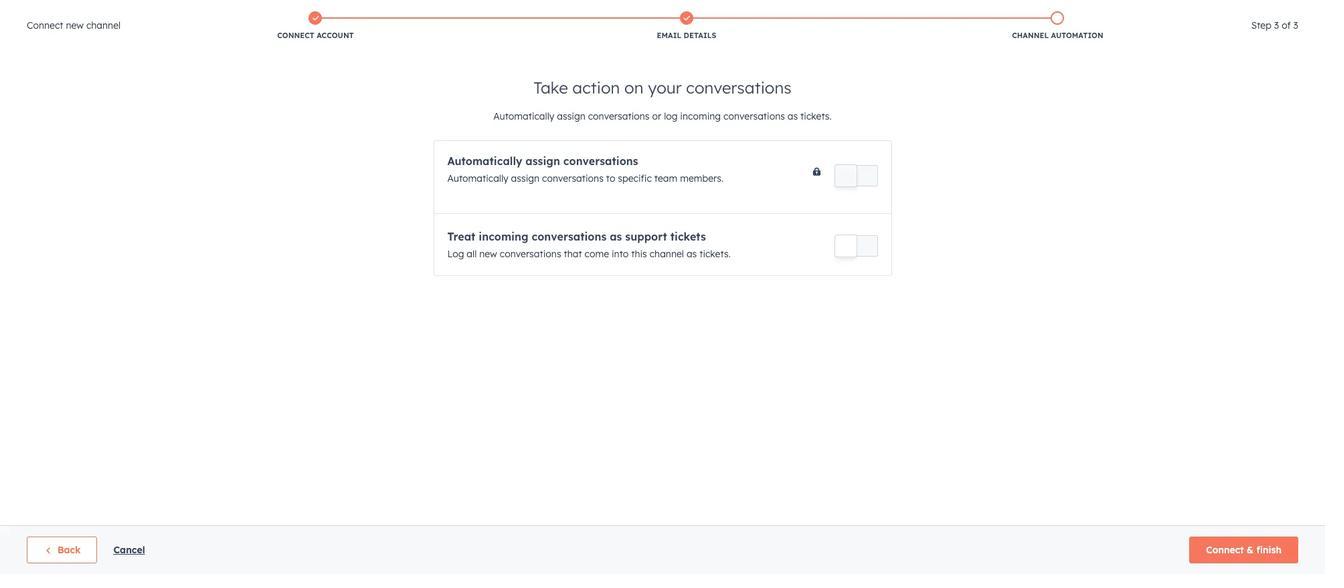 Task type: vqa. For each thing, say whether or not it's contained in the screenshot.
Get within the quote paid get notified when a quote you own has been paid.
no



Task type: describe. For each thing, give the bounding box(es) containing it.
connect for connect new channel
[[27, 19, 63, 31]]

log
[[664, 110, 678, 122]]

2 horizontal spatial as
[[788, 110, 798, 122]]

upgrade image
[[986, 6, 998, 18]]

1 horizontal spatial tickets.
[[801, 110, 832, 122]]

all
[[467, 248, 477, 260]]

connect for connect account
[[277, 31, 314, 40]]

calling icon button
[[1040, 2, 1062, 19]]

come
[[585, 248, 609, 260]]

email details completed list item
[[501, 9, 872, 44]]

new inside heading
[[66, 19, 84, 31]]

treat incoming conversations as support tickets log all new conversations that come into this channel as tickets.
[[447, 230, 731, 260]]

incoming inside treat incoming conversations as support tickets log all new conversations that come into this channel as tickets.
[[479, 230, 528, 244]]

of
[[1282, 19, 1291, 31]]

take
[[534, 78, 568, 98]]

channel automation
[[1012, 31, 1104, 40]]

connect & finish button
[[1189, 537, 1298, 564]]

list containing connect account
[[130, 9, 1243, 44]]

1 vertical spatial as
[[610, 230, 622, 244]]

action
[[573, 78, 620, 98]]

automation
[[1051, 31, 1104, 40]]

support
[[625, 230, 667, 244]]

2 vertical spatial as
[[687, 248, 697, 260]]

on
[[625, 78, 644, 98]]

2 menu item from the left
[[1165, 0, 1309, 21]]

log
[[447, 248, 464, 260]]

email details
[[657, 31, 716, 40]]

new inside treat incoming conversations as support tickets log all new conversations that come into this channel as tickets.
[[479, 248, 497, 260]]

account
[[317, 31, 354, 40]]

connect for connect & finish
[[1206, 545, 1244, 557]]

back button
[[27, 537, 97, 564]]

take action on your conversations
[[534, 78, 792, 98]]

to
[[606, 173, 615, 185]]

cancel
[[113, 545, 145, 557]]

tickets
[[670, 230, 706, 244]]

or
[[652, 110, 661, 122]]

calling icon image
[[1045, 5, 1057, 17]]

channel inside heading
[[86, 19, 121, 31]]

connect account completed list item
[[130, 9, 501, 44]]



Task type: locate. For each thing, give the bounding box(es) containing it.
1 horizontal spatial connect
[[277, 31, 314, 40]]

0 horizontal spatial as
[[610, 230, 622, 244]]

connect new channel heading
[[27, 17, 121, 33]]

1 vertical spatial new
[[479, 248, 497, 260]]

specific
[[618, 173, 652, 185]]

menu item up automation
[[1064, 0, 1094, 21]]

0 horizontal spatial tickets.
[[700, 248, 731, 260]]

details
[[684, 31, 716, 40]]

1 horizontal spatial new
[[479, 248, 497, 260]]

3 left of
[[1274, 19, 1279, 31]]

automatically assign conversations or log incoming conversations as tickets.
[[493, 110, 832, 122]]

2 horizontal spatial connect
[[1206, 545, 1244, 557]]

0 vertical spatial incoming
[[680, 110, 721, 122]]

1 horizontal spatial 3
[[1294, 19, 1298, 31]]

conversations
[[686, 78, 792, 98], [588, 110, 650, 122], [724, 110, 785, 122], [563, 155, 638, 168], [542, 173, 604, 185], [532, 230, 607, 244], [500, 248, 561, 260]]

email
[[657, 31, 682, 40]]

Search HubSpot search field
[[1137, 28, 1301, 51]]

1 vertical spatial tickets.
[[700, 248, 731, 260]]

2 3 from the left
[[1294, 19, 1298, 31]]

connect
[[27, 19, 63, 31], [277, 31, 314, 40], [1206, 545, 1244, 557]]

connect & finish
[[1206, 545, 1282, 557]]

0 horizontal spatial menu item
[[1064, 0, 1094, 21]]

your
[[648, 78, 682, 98]]

back
[[58, 545, 81, 557]]

automatically for automatically assign conversations or log incoming conversations as tickets.
[[493, 110, 554, 122]]

that
[[564, 248, 582, 260]]

incoming right treat at the left
[[479, 230, 528, 244]]

0 vertical spatial new
[[66, 19, 84, 31]]

2 vertical spatial assign
[[511, 173, 540, 185]]

3 right of
[[1294, 19, 1298, 31]]

this
[[631, 248, 647, 260]]

1 3 from the left
[[1274, 19, 1279, 31]]

1 horizontal spatial channel
[[650, 248, 684, 260]]

automatically assign conversations automatically assign conversations to specific team members.
[[447, 155, 724, 185]]

tickets. inside treat incoming conversations as support tickets log all new conversations that come into this channel as tickets.
[[700, 248, 731, 260]]

assign for automatically assign conversations or log incoming conversations as tickets.
[[557, 110, 586, 122]]

&
[[1247, 545, 1254, 557]]

into
[[612, 248, 629, 260]]

channel
[[1012, 31, 1049, 40]]

0 horizontal spatial channel
[[86, 19, 121, 31]]

step 3 of 3
[[1251, 19, 1298, 31]]

members.
[[680, 173, 724, 185]]

cancel button
[[113, 543, 145, 559]]

channel automation list item
[[872, 9, 1243, 44]]

channel
[[86, 19, 121, 31], [650, 248, 684, 260]]

0 vertical spatial assign
[[557, 110, 586, 122]]

automatically
[[493, 110, 554, 122], [447, 155, 522, 168], [447, 173, 508, 185]]

1 horizontal spatial as
[[687, 248, 697, 260]]

0 vertical spatial tickets.
[[801, 110, 832, 122]]

1 vertical spatial channel
[[650, 248, 684, 260]]

0 vertical spatial as
[[788, 110, 798, 122]]

3
[[1274, 19, 1279, 31], [1294, 19, 1298, 31]]

menu item
[[1064, 0, 1094, 21], [1165, 0, 1309, 21]]

list
[[130, 9, 1243, 44]]

1 menu item from the left
[[1064, 0, 1094, 21]]

0 horizontal spatial new
[[66, 19, 84, 31]]

incoming right log
[[680, 110, 721, 122]]

connect new channel
[[27, 19, 121, 31]]

treat
[[447, 230, 475, 244]]

connect account
[[277, 31, 354, 40]]

connect inside "button"
[[1206, 545, 1244, 557]]

team
[[654, 173, 678, 185]]

1 horizontal spatial menu item
[[1165, 0, 1309, 21]]

tickets.
[[801, 110, 832, 122], [700, 248, 731, 260]]

2 vertical spatial automatically
[[447, 173, 508, 185]]

0 horizontal spatial connect
[[27, 19, 63, 31]]

automatically for automatically assign conversations automatically assign conversations to specific team members.
[[447, 155, 522, 168]]

new
[[66, 19, 84, 31], [479, 248, 497, 260]]

1 horizontal spatial incoming
[[680, 110, 721, 122]]

upgrade menu
[[985, 0, 1309, 21]]

1 vertical spatial assign
[[526, 155, 560, 168]]

finish
[[1257, 545, 1282, 557]]

1 vertical spatial automatically
[[447, 155, 522, 168]]

0 vertical spatial channel
[[86, 19, 121, 31]]

channel inside treat incoming conversations as support tickets log all new conversations that come into this channel as tickets.
[[650, 248, 684, 260]]

assign
[[557, 110, 586, 122], [526, 155, 560, 168], [511, 173, 540, 185]]

as
[[788, 110, 798, 122], [610, 230, 622, 244], [687, 248, 697, 260]]

0 vertical spatial automatically
[[493, 110, 554, 122]]

step
[[1251, 19, 1272, 31]]

menu item up search hubspot search field
[[1165, 0, 1309, 21]]

0 horizontal spatial 3
[[1274, 19, 1279, 31]]

upgrade
[[1001, 6, 1037, 17]]

0 horizontal spatial incoming
[[479, 230, 528, 244]]

1 vertical spatial incoming
[[479, 230, 528, 244]]

incoming
[[680, 110, 721, 122], [479, 230, 528, 244]]

connect inside heading
[[27, 19, 63, 31]]

connect inside list item
[[277, 31, 314, 40]]

assign for automatically assign conversations automatically assign conversations to specific team members.
[[526, 155, 560, 168]]



